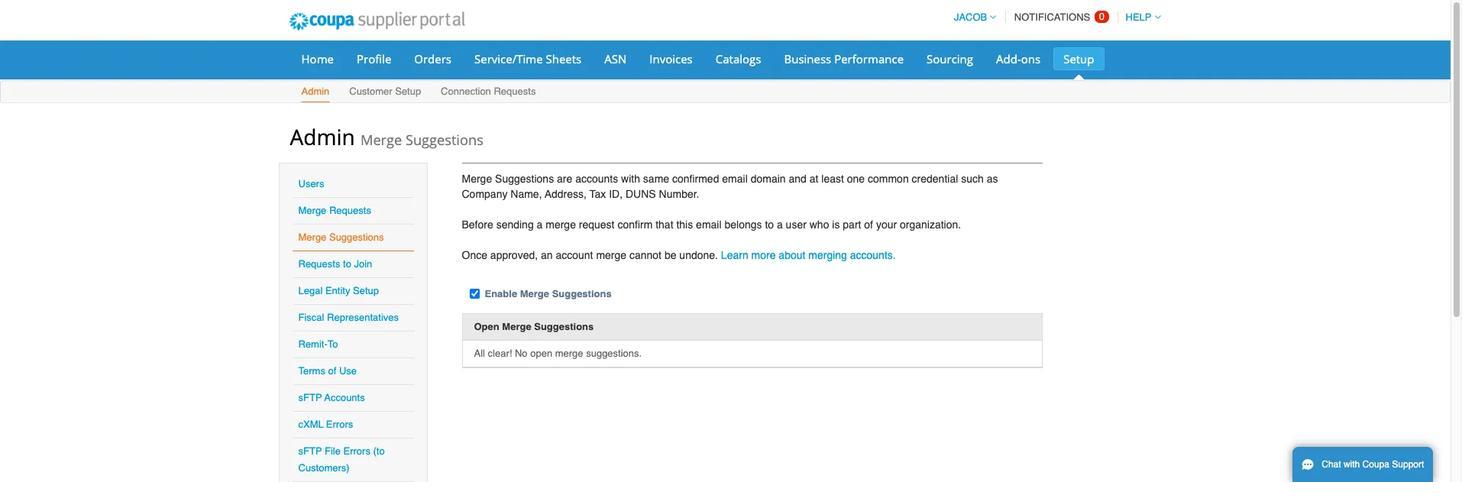 Task type: describe. For each thing, give the bounding box(es) containing it.
merge suggestions link
[[298, 232, 384, 243]]

merge inside 'merge suggestions are accounts with same confirmed email domain and at least one common credential such as company name, address, tax id, duns number.'
[[462, 173, 492, 185]]

(to
[[373, 446, 385, 457]]

learn
[[721, 249, 749, 261]]

service/time sheets
[[475, 51, 582, 66]]

all
[[474, 348, 485, 359]]

tax
[[590, 188, 606, 200]]

part
[[843, 219, 862, 231]]

business
[[785, 51, 832, 66]]

merging
[[809, 249, 848, 261]]

coupa
[[1363, 459, 1390, 470]]

catalogs link
[[706, 47, 772, 70]]

connection requests
[[441, 86, 536, 97]]

suggestions.
[[586, 348, 642, 359]]

cannot
[[630, 249, 662, 261]]

1 a from the left
[[537, 219, 543, 231]]

merge down merge requests link
[[298, 232, 327, 243]]

fiscal
[[298, 312, 324, 323]]

remit-to link
[[298, 339, 338, 350]]

0 vertical spatial merge
[[546, 219, 576, 231]]

admin merge suggestions
[[290, 122, 484, 151]]

use
[[339, 365, 357, 377]]

customers)
[[298, 462, 350, 474]]

orders
[[415, 51, 452, 66]]

legal entity setup
[[298, 285, 379, 297]]

cxml
[[298, 419, 324, 430]]

home link
[[292, 47, 344, 70]]

to
[[328, 339, 338, 350]]

terms
[[298, 365, 326, 377]]

confirmed
[[673, 173, 720, 185]]

least
[[822, 173, 845, 185]]

support
[[1393, 459, 1425, 470]]

customer setup link
[[349, 83, 422, 102]]

merge down users link
[[298, 205, 327, 216]]

terms of use
[[298, 365, 357, 377]]

an
[[541, 249, 553, 261]]

profile link
[[347, 47, 402, 70]]

remit-to
[[298, 339, 338, 350]]

same
[[643, 173, 670, 185]]

merge suggestions are accounts with same confirmed email domain and at least one common credential such as company name, address, tax id, duns number.
[[462, 173, 999, 200]]

address,
[[545, 188, 587, 200]]

users link
[[298, 178, 324, 190]]

once approved, an account merge cannot be undone. learn more about merging accounts.
[[462, 249, 896, 261]]

accounts.
[[851, 249, 896, 261]]

sftp file errors (to customers)
[[298, 446, 385, 474]]

2 horizontal spatial setup
[[1064, 51, 1095, 66]]

join
[[354, 258, 373, 270]]

remit-
[[298, 339, 328, 350]]

sourcing
[[927, 51, 974, 66]]

user
[[786, 219, 807, 231]]

admin for admin
[[302, 86, 330, 97]]

coupa supplier portal image
[[279, 2, 476, 41]]

sheets
[[546, 51, 582, 66]]

invoices link
[[640, 47, 703, 70]]

accounts
[[576, 173, 619, 185]]

0 horizontal spatial of
[[328, 365, 337, 377]]

requests for connection requests
[[494, 86, 536, 97]]

customer setup
[[350, 86, 421, 97]]

common
[[868, 173, 909, 185]]

duns
[[626, 188, 656, 200]]

chat
[[1323, 459, 1342, 470]]

sftp for sftp accounts
[[298, 392, 322, 404]]

asn
[[605, 51, 627, 66]]

merge up open merge suggestions
[[520, 288, 550, 300]]

representatives
[[327, 312, 399, 323]]

cxml errors
[[298, 419, 353, 430]]

connection requests link
[[440, 83, 537, 102]]

terms of use link
[[298, 365, 357, 377]]

sftp accounts
[[298, 392, 365, 404]]

setup link
[[1054, 47, 1105, 70]]

sourcing link
[[917, 47, 984, 70]]

suggestions inside 'merge suggestions are accounts with same confirmed email domain and at least one common credential such as company name, address, tax id, duns number.'
[[495, 173, 554, 185]]

number.
[[659, 188, 700, 200]]

at
[[810, 173, 819, 185]]

this
[[677, 219, 693, 231]]

more
[[752, 249, 776, 261]]

requests for merge requests
[[329, 205, 371, 216]]

confirm
[[618, 219, 653, 231]]

legal
[[298, 285, 323, 297]]

domain
[[751, 173, 786, 185]]

errors inside sftp file errors (to customers)
[[344, 446, 371, 457]]

business performance link
[[775, 47, 914, 70]]

such
[[962, 173, 984, 185]]

your
[[877, 219, 897, 231]]

legal entity setup link
[[298, 285, 379, 297]]

catalogs
[[716, 51, 762, 66]]

is
[[833, 219, 840, 231]]

open merge suggestions
[[474, 321, 594, 332]]



Task type: locate. For each thing, give the bounding box(es) containing it.
users
[[298, 178, 324, 190]]

0 vertical spatial email
[[723, 173, 748, 185]]

chat with coupa support
[[1323, 459, 1425, 470]]

credential
[[912, 173, 959, 185]]

email inside 'merge suggestions are accounts with same confirmed email domain and at least one common credential such as company name, address, tax id, duns number.'
[[723, 173, 748, 185]]

enable
[[485, 288, 518, 300]]

requests down service/time
[[494, 86, 536, 97]]

0 vertical spatial requests
[[494, 86, 536, 97]]

connection
[[441, 86, 491, 97]]

sftp for sftp file errors (to customers)
[[298, 446, 322, 457]]

merge
[[546, 219, 576, 231], [597, 249, 627, 261], [555, 348, 584, 359]]

sftp file errors (to customers) link
[[298, 446, 385, 474]]

1 horizontal spatial a
[[777, 219, 783, 231]]

email left domain
[[723, 173, 748, 185]]

1 horizontal spatial email
[[723, 173, 748, 185]]

suggestions down connection
[[406, 131, 484, 149]]

with inside 'button'
[[1344, 459, 1361, 470]]

fiscal representatives
[[298, 312, 399, 323]]

1 vertical spatial sftp
[[298, 446, 322, 457]]

0 horizontal spatial with
[[621, 173, 641, 185]]

of left the use
[[328, 365, 337, 377]]

0 horizontal spatial a
[[537, 219, 543, 231]]

0 horizontal spatial setup
[[353, 285, 379, 297]]

sftp up cxml
[[298, 392, 322, 404]]

2 sftp from the top
[[298, 446, 322, 457]]

with up duns
[[621, 173, 641, 185]]

0 vertical spatial with
[[621, 173, 641, 185]]

0 vertical spatial admin
[[302, 86, 330, 97]]

None checkbox
[[470, 289, 480, 299]]

all clear! no open merge suggestions.
[[474, 348, 642, 359]]

approved,
[[491, 249, 538, 261]]

merge right open
[[555, 348, 584, 359]]

request
[[579, 219, 615, 231]]

orders link
[[405, 47, 462, 70]]

requests up legal
[[298, 258, 340, 270]]

2 vertical spatial requests
[[298, 258, 340, 270]]

company
[[462, 188, 508, 200]]

suggestions up join
[[329, 232, 384, 243]]

admin down home link
[[302, 86, 330, 97]]

to
[[765, 219, 774, 231], [343, 258, 352, 270]]

0 vertical spatial sftp
[[298, 392, 322, 404]]

suggestions up all clear! no open merge suggestions. at the bottom left of page
[[534, 321, 594, 332]]

clear!
[[488, 348, 512, 359]]

enable merge suggestions
[[485, 288, 612, 300]]

1 vertical spatial requests
[[329, 205, 371, 216]]

invoices
[[650, 51, 693, 66]]

sftp inside sftp file errors (to customers)
[[298, 446, 322, 457]]

1 vertical spatial errors
[[344, 446, 371, 457]]

2 vertical spatial merge
[[555, 348, 584, 359]]

a right sending
[[537, 219, 543, 231]]

organization.
[[900, 219, 962, 231]]

account
[[556, 249, 594, 261]]

merge for open
[[555, 348, 584, 359]]

merge for account
[[597, 249, 627, 261]]

requests inside connection requests 'link'
[[494, 86, 536, 97]]

setup right ons
[[1064, 51, 1095, 66]]

suggestions for enable
[[552, 288, 612, 300]]

1 sftp from the top
[[298, 392, 322, 404]]

0 horizontal spatial email
[[696, 219, 722, 231]]

merge inside admin merge suggestions
[[361, 131, 402, 149]]

add-
[[997, 51, 1022, 66]]

1 horizontal spatial of
[[865, 219, 874, 231]]

errors down accounts
[[326, 419, 353, 430]]

merge down customer setup link
[[361, 131, 402, 149]]

to right belongs at the top of page
[[765, 219, 774, 231]]

requests to join
[[298, 258, 373, 270]]

with
[[621, 173, 641, 185], [1344, 459, 1361, 470]]

profile
[[357, 51, 392, 66]]

about
[[779, 249, 806, 261]]

fiscal representatives link
[[298, 312, 399, 323]]

1 vertical spatial merge
[[597, 249, 627, 261]]

1 vertical spatial admin
[[290, 122, 355, 151]]

a left user
[[777, 219, 783, 231]]

1 horizontal spatial to
[[765, 219, 774, 231]]

setup down join
[[353, 285, 379, 297]]

sending
[[497, 219, 534, 231]]

add-ons
[[997, 51, 1041, 66]]

merge
[[361, 131, 402, 149], [462, 173, 492, 185], [298, 205, 327, 216], [298, 232, 327, 243], [520, 288, 550, 300], [502, 321, 532, 332]]

setup right customer at the top left
[[395, 86, 421, 97]]

0 vertical spatial setup
[[1064, 51, 1095, 66]]

admin down admin link
[[290, 122, 355, 151]]

service/time sheets link
[[465, 47, 592, 70]]

admin link
[[301, 83, 330, 102]]

0 vertical spatial errors
[[326, 419, 353, 430]]

1 vertical spatial with
[[1344, 459, 1361, 470]]

1 vertical spatial email
[[696, 219, 722, 231]]

sftp up customers)
[[298, 446, 322, 457]]

open
[[531, 348, 553, 359]]

to left join
[[343, 258, 352, 270]]

sftp
[[298, 392, 322, 404], [298, 446, 322, 457]]

1 horizontal spatial setup
[[395, 86, 421, 97]]

2 a from the left
[[777, 219, 783, 231]]

before sending a merge request confirm that this email belongs to a user who is part of your organization.
[[462, 219, 962, 231]]

1 vertical spatial setup
[[395, 86, 421, 97]]

before
[[462, 219, 494, 231]]

sftp accounts link
[[298, 392, 365, 404]]

suggestions for admin
[[406, 131, 484, 149]]

0 horizontal spatial to
[[343, 258, 352, 270]]

file
[[325, 446, 341, 457]]

add-ons link
[[987, 47, 1051, 70]]

once
[[462, 249, 488, 261]]

email right this
[[696, 219, 722, 231]]

chat with coupa support button
[[1293, 447, 1434, 482]]

as
[[987, 173, 999, 185]]

asn link
[[595, 47, 637, 70]]

of
[[865, 219, 874, 231], [328, 365, 337, 377]]

id,
[[609, 188, 623, 200]]

errors left (to
[[344, 446, 371, 457]]

with inside 'merge suggestions are accounts with same confirmed email domain and at least one common credential such as company name, address, tax id, duns number.'
[[621, 173, 641, 185]]

2 vertical spatial setup
[[353, 285, 379, 297]]

merge down the address,
[[546, 219, 576, 231]]

email
[[723, 173, 748, 185], [696, 219, 722, 231]]

accounts
[[325, 392, 365, 404]]

open
[[474, 321, 500, 332]]

suggestions inside admin merge suggestions
[[406, 131, 484, 149]]

merge requests link
[[298, 205, 371, 216]]

suggestions for open
[[534, 321, 594, 332]]

are
[[557, 173, 573, 185]]

merge up company
[[462, 173, 492, 185]]

0 vertical spatial to
[[765, 219, 774, 231]]

be
[[665, 249, 677, 261]]

name,
[[511, 188, 542, 200]]

of right part
[[865, 219, 874, 231]]

belongs
[[725, 219, 762, 231]]

1 horizontal spatial with
[[1344, 459, 1361, 470]]

performance
[[835, 51, 904, 66]]

entity
[[326, 285, 350, 297]]

merge down request at the left top of the page
[[597, 249, 627, 261]]

no
[[515, 348, 528, 359]]

with right chat
[[1344, 459, 1361, 470]]

suggestions down account
[[552, 288, 612, 300]]

ons
[[1022, 51, 1041, 66]]

1 vertical spatial of
[[328, 365, 337, 377]]

service/time
[[475, 51, 543, 66]]

requests up merge suggestions
[[329, 205, 371, 216]]

suggestions up name,
[[495, 173, 554, 185]]

home
[[302, 51, 334, 66]]

0 vertical spatial of
[[865, 219, 874, 231]]

merge up no
[[502, 321, 532, 332]]

1 vertical spatial to
[[343, 258, 352, 270]]

business performance
[[785, 51, 904, 66]]

requests to join link
[[298, 258, 373, 270]]

admin for admin merge suggestions
[[290, 122, 355, 151]]

one
[[847, 173, 865, 185]]

admin
[[302, 86, 330, 97], [290, 122, 355, 151]]



Task type: vqa. For each thing, say whether or not it's contained in the screenshot.
Customer
yes



